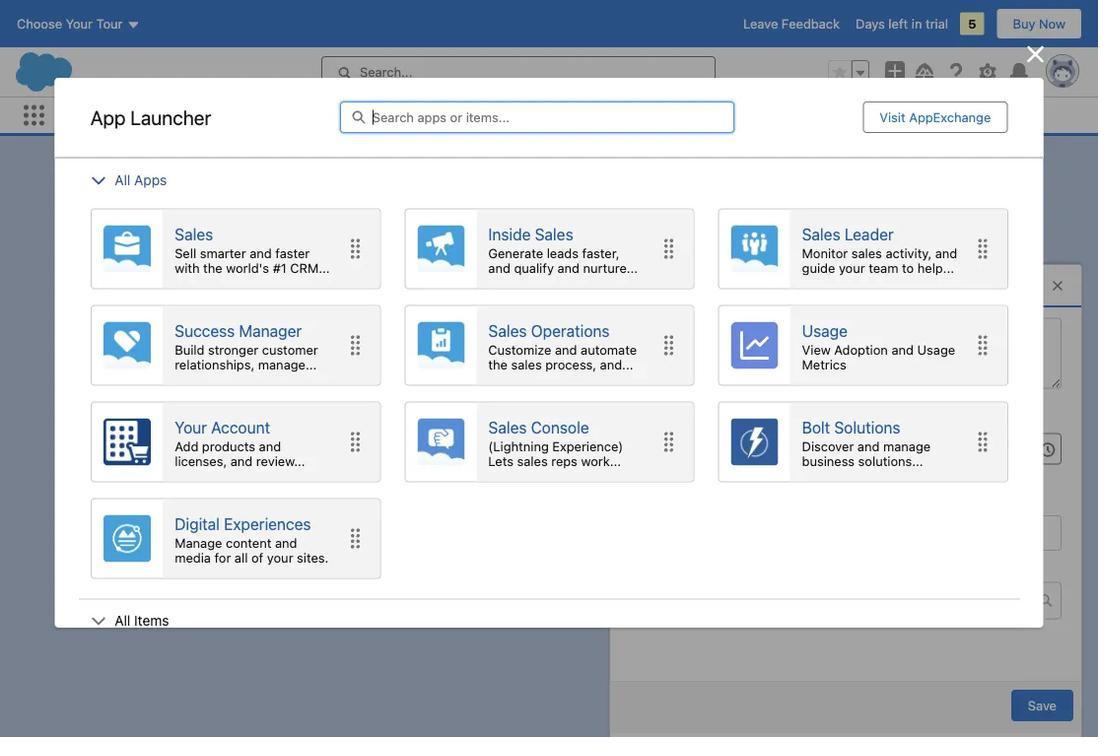 Task type: vqa. For each thing, say whether or not it's contained in the screenshot.


Task type: locate. For each thing, give the bounding box(es) containing it.
qualify
[[514, 261, 554, 275]]

all inside all apps dropdown button
[[114, 172, 130, 188]]

0 horizontal spatial *
[[739, 417, 745, 431]]

sales down leader
[[851, 246, 882, 261]]

guide
[[802, 261, 835, 275]]

sales leader monitor sales activity, and guide your team to help...
[[802, 225, 957, 275]]

business
[[802, 454, 855, 469]]

sell
[[174, 246, 196, 261]]

1 horizontal spatial time
[[973, 417, 1000, 431]]

0 horizontal spatial your
[[267, 551, 293, 565]]

leads
[[547, 246, 578, 261]]

application
[[79, 201, 1020, 587]]

accounts image
[[860, 589, 884, 612]]

0 vertical spatial digital
[[67, 105, 117, 126]]

sales right lets
[[517, 454, 548, 469]]

inside sales generate leads faster, and qualify and nurture...
[[488, 225, 638, 275]]

1 vertical spatial group
[[856, 416, 955, 465]]

text default image
[[662, 597, 676, 611], [90, 614, 106, 630]]

0 horizontal spatial the
[[203, 261, 222, 275]]

1 horizontal spatial the
[[488, 357, 507, 372]]

0 horizontal spatial usage
[[802, 321, 848, 340]]

digital up the manage
[[174, 515, 219, 533]]

digital experiences
[[67, 105, 218, 126]]

your inside the digital experiences manage content and media for all of your sites.
[[267, 551, 293, 565]]

of
[[251, 551, 263, 565]]

experiences for digital experiences
[[121, 105, 218, 126]]

digital left launcher
[[67, 105, 117, 126]]

date
[[640, 417, 666, 431], [866, 417, 892, 431]]

2 * from the left
[[858, 417, 864, 431]]

your
[[174, 418, 207, 437]]

digital for digital experiences manage content and media for all of your sites.
[[174, 515, 219, 533]]

description
[[630, 296, 699, 311]]

your
[[839, 261, 865, 275], [267, 551, 293, 565]]

activity,
[[886, 246, 932, 261]]

smarter
[[199, 246, 246, 261]]

sales console (lightning experience) lets sales reps work...
[[488, 418, 623, 469]]

sales inside the sales console (lightning experience) lets sales reps work...
[[517, 454, 548, 469]]

all inside all items dropdown button
[[114, 613, 130, 629]]

1 vertical spatial experiences
[[224, 515, 311, 533]]

0 vertical spatial the
[[203, 261, 222, 275]]

manage...
[[258, 357, 316, 372]]

0 horizontal spatial experiences
[[121, 105, 218, 126]]

buy now
[[1013, 16, 1066, 31]]

the inside sales sell smarter and faster with the world's #1 crm...
[[203, 261, 222, 275]]

0 vertical spatial usage
[[802, 321, 848, 340]]

solutions...
[[858, 454, 923, 469]]

the right with
[[203, 261, 222, 275]]

and inside the digital experiences manage content and media for all of your sites.
[[275, 536, 297, 551]]

manage
[[174, 536, 222, 551]]

experiences for digital experiences manage content and media for all of your sites.
[[224, 515, 311, 533]]

save button
[[1012, 690, 1074, 722]]

(lightning
[[488, 439, 549, 454]]

0 vertical spatial all
[[114, 172, 130, 188]]

all for all items
[[114, 613, 130, 629]]

text default image left all items
[[90, 614, 106, 630]]

digital inside the digital experiences manage content and media for all of your sites.
[[174, 515, 219, 533]]

sales operations link
[[488, 319, 644, 343]]

and inside bolt solutions discover and manage business solutions...
[[857, 439, 880, 454]]

sales inside sales operations customize and automate the sales process, and...
[[511, 357, 542, 372]]

feedback
[[782, 16, 840, 31]]

all
[[114, 172, 130, 188], [114, 613, 130, 629]]

1 * from the left
[[739, 417, 745, 431]]

process,
[[545, 357, 596, 372]]

1 vertical spatial all
[[114, 613, 130, 629]]

sales up the (lightning
[[488, 418, 527, 437]]

1 vertical spatial your
[[267, 551, 293, 565]]

text default image inside new event dialog
[[662, 597, 676, 611]]

world's
[[226, 261, 269, 275]]

* down the end
[[858, 417, 864, 431]]

1 horizontal spatial your
[[839, 261, 865, 275]]

1 time from the left
[[747, 417, 774, 431]]

sales left process,
[[511, 357, 542, 372]]

0 vertical spatial text default image
[[662, 597, 676, 611]]

1 vertical spatial usage
[[917, 343, 955, 357]]

0 horizontal spatial digital
[[67, 105, 117, 126]]

text default image
[[814, 594, 827, 608], [1039, 594, 1053, 608], [888, 597, 901, 611]]

1 horizontal spatial text default image
[[888, 597, 901, 611]]

sales inside sales sell smarter and faster with the world's #1 crm...
[[174, 225, 213, 243]]

left
[[889, 16, 908, 31]]

date group
[[630, 416, 729, 465]]

contacts image
[[634, 589, 658, 612]]

bolt solutions link
[[802, 415, 958, 439]]

0 vertical spatial experiences
[[121, 105, 218, 126]]

date down the end
[[866, 417, 892, 431]]

1 horizontal spatial *
[[858, 417, 864, 431]]

*
[[739, 417, 745, 431], [858, 417, 864, 431]]

1 date from the left
[[640, 417, 666, 431]]

2 horizontal spatial text default image
[[1039, 594, 1053, 608]]

1 horizontal spatial text default image
[[662, 597, 676, 611]]

sales inside sales operations customize and automate the sales process, and...
[[488, 321, 527, 340]]

0 horizontal spatial text default image
[[90, 614, 106, 630]]

1 vertical spatial sales
[[511, 357, 542, 372]]

1 horizontal spatial date
[[866, 417, 892, 431]]

0 horizontal spatial time
[[747, 417, 774, 431]]

work...
[[581, 454, 621, 469]]

sales for sales console
[[488, 418, 527, 437]]

0 horizontal spatial date
[[640, 417, 666, 431]]

sales inside the sales console (lightning experience) lets sales reps work...
[[488, 418, 527, 437]]

experiences up content
[[224, 515, 311, 533]]

monitor
[[802, 246, 848, 261]]

the inside sales operations customize and automate the sales process, and...
[[488, 357, 507, 372]]

1 vertical spatial digital
[[174, 515, 219, 533]]

experiences up 'apps'
[[121, 105, 218, 126]]

digital experiences link
[[174, 512, 330, 536]]

leader
[[844, 225, 894, 243]]

sales up customize
[[488, 321, 527, 340]]

text default image right contacts icon
[[662, 597, 676, 611]]

usage up view in the right of the page
[[802, 321, 848, 340]]

0 vertical spatial your
[[839, 261, 865, 275]]

1 horizontal spatial experiences
[[224, 515, 311, 533]]

* right the date group
[[739, 417, 745, 431]]

new event
[[654, 278, 717, 293]]

#1
[[272, 261, 286, 275]]

media
[[174, 551, 210, 565]]

usage right adoption in the top right of the page
[[917, 343, 955, 357]]

app navigation
[[24, 98, 67, 133]]

all left 'apps'
[[114, 172, 130, 188]]

text default image for 'accounts' image
[[1039, 594, 1053, 608]]

and inside sales sell smarter and faster with the world's #1 crm...
[[249, 246, 271, 261]]

sales for sales leader
[[802, 225, 840, 243]]

0 vertical spatial sales
[[851, 246, 882, 261]]

and
[[249, 246, 271, 261], [935, 246, 957, 261], [488, 261, 510, 275], [557, 261, 579, 275], [555, 343, 577, 357], [891, 343, 914, 357], [258, 439, 281, 454], [857, 439, 880, 454], [230, 454, 252, 469], [275, 536, 297, 551]]

buy
[[1013, 16, 1036, 31]]

your left team on the top
[[839, 261, 865, 275]]

usage view adoption and usage metrics
[[802, 321, 955, 372]]

1 horizontal spatial digital
[[174, 515, 219, 533]]

help...
[[917, 261, 954, 275]]

application containing sales
[[79, 201, 1020, 587]]

0 horizontal spatial text default image
[[814, 594, 827, 608]]

1 horizontal spatial usage
[[917, 343, 955, 357]]

launcher
[[130, 106, 211, 129]]

sales sell smarter and faster with the world's #1 crm...
[[174, 225, 330, 275]]

account
[[211, 418, 270, 437]]

new
[[654, 278, 680, 293]]

usage
[[802, 321, 848, 340], [917, 343, 955, 357]]

1 vertical spatial text default image
[[90, 614, 106, 630]]

all
[[234, 551, 247, 565]]

bolt solutions discover and manage business solutions...
[[802, 418, 931, 469]]

sales up leads
[[535, 225, 573, 243]]

1 vertical spatial the
[[488, 357, 507, 372]]

experiences inside the digital experiences manage content and media for all of your sites.
[[224, 515, 311, 533]]

* inside group
[[858, 417, 864, 431]]

generate
[[488, 246, 543, 261]]

your right of
[[267, 551, 293, 565]]

sales inside sales leader monitor sales activity, and guide your team to help...
[[802, 225, 840, 243]]

lets
[[488, 454, 513, 469]]

sales up monitor
[[802, 225, 840, 243]]

1 all from the top
[[114, 172, 130, 188]]

success manager link
[[174, 319, 330, 343]]

all items
[[114, 613, 169, 629]]

all left items
[[114, 613, 130, 629]]

None text field
[[630, 433, 729, 465], [856, 433, 955, 465], [630, 433, 729, 465], [856, 433, 955, 465]]

group
[[828, 60, 870, 84], [856, 416, 955, 465]]

sales leader link
[[802, 222, 958, 246]]

the left process,
[[488, 357, 507, 372]]

items
[[134, 613, 169, 629]]

digital
[[67, 105, 117, 126], [174, 515, 219, 533]]

group containing *
[[856, 416, 955, 465]]

sales up sell
[[174, 225, 213, 243]]

2 all from the top
[[114, 613, 130, 629]]

date down start
[[640, 417, 666, 431]]

2 date from the left
[[866, 417, 892, 431]]

2 vertical spatial sales
[[517, 454, 548, 469]]

customer
[[262, 343, 318, 357]]

licenses,
[[174, 454, 227, 469]]

time
[[747, 417, 774, 431], [973, 417, 1000, 431]]

inside
[[488, 225, 530, 243]]



Task type: describe. For each thing, give the bounding box(es) containing it.
in
[[912, 16, 922, 31]]

appexchange
[[909, 110, 991, 125]]

view
[[802, 343, 831, 357]]

digital for digital experiences
[[67, 105, 117, 126]]

sales inside inside sales generate leads faster, and qualify and nurture...
[[535, 225, 573, 243]]

usage link
[[802, 319, 958, 343]]

your account add products and licenses, and review...
[[174, 418, 305, 469]]

visit
[[880, 110, 906, 125]]

digital experiences manage content and media for all of your sites.
[[174, 515, 328, 565]]

and inside usage view adoption and usage metrics
[[891, 343, 914, 357]]

sales console link
[[488, 415, 644, 439]]

all apps
[[114, 172, 166, 188]]

operations
[[531, 321, 610, 340]]

all for all apps
[[114, 172, 130, 188]]

crm...
[[290, 261, 330, 275]]

faster,
[[582, 246, 619, 261]]

manager
[[239, 321, 301, 340]]

inside sales link
[[488, 222, 644, 246]]

inverse image
[[1024, 42, 1048, 66]]

visit appexchange button
[[863, 102, 1008, 133]]

automate
[[580, 343, 637, 357]]

search... button
[[321, 56, 716, 88]]

days
[[856, 16, 885, 31]]

Search apps or items... search field
[[340, 102, 735, 133]]

* for * time
[[739, 417, 745, 431]]

sales link
[[174, 222, 330, 246]]

bolt
[[802, 418, 830, 437]]

all apps button
[[79, 159, 1020, 201]]

leave
[[744, 16, 778, 31]]

sales operations customize and automate the sales process, and...
[[488, 321, 637, 372]]

* date
[[858, 417, 892, 431]]

your inside sales leader monitor sales activity, and guide your team to help...
[[839, 261, 865, 275]]

all items button
[[79, 600, 1020, 642]]

workspace tabs for digital experiences tab list
[[424, 98, 1099, 133]]

and...
[[600, 357, 633, 372]]

success
[[174, 321, 234, 340]]

sales inside sales leader monitor sales activity, and guide your team to help...
[[851, 246, 882, 261]]

leave feedback
[[744, 16, 840, 31]]

* for * date
[[858, 417, 864, 431]]

event
[[684, 278, 717, 293]]

faster
[[275, 246, 309, 261]]

visit appexchange
[[880, 110, 991, 125]]

save
[[1028, 699, 1057, 714]]

text default image for contacts icon
[[814, 594, 827, 608]]

text default image inside all items dropdown button
[[90, 614, 106, 630]]

your account link
[[174, 415, 330, 439]]

Description text field
[[630, 318, 1062, 389]]

Location text field
[[630, 515, 1062, 551]]

for
[[214, 551, 231, 565]]

trial
[[926, 16, 949, 31]]

with
[[174, 261, 199, 275]]

reps
[[551, 454, 577, 469]]

nurture...
[[583, 261, 638, 275]]

products
[[202, 439, 255, 454]]

add
[[174, 439, 198, 454]]

and inside sales leader monitor sales activity, and guide your team to help...
[[935, 246, 957, 261]]

date inside group
[[640, 417, 666, 431]]

buy now button
[[997, 8, 1083, 39]]

* time
[[739, 417, 774, 431]]

stronger
[[208, 343, 258, 357]]

0 vertical spatial group
[[828, 60, 870, 84]]

leave feedback link
[[744, 16, 840, 31]]

search...
[[360, 65, 413, 79]]

experience)
[[552, 439, 623, 454]]

sites.
[[296, 551, 328, 565]]

solutions
[[834, 418, 900, 437]]

sales for sales operations
[[488, 321, 527, 340]]

app launcher
[[90, 106, 211, 129]]

app
[[90, 106, 126, 129]]

group inside new event dialog
[[856, 416, 955, 465]]

days left in trial
[[856, 16, 949, 31]]

now
[[1039, 16, 1066, 31]]

start
[[630, 400, 660, 414]]

adoption
[[834, 343, 888, 357]]

discover
[[802, 439, 854, 454]]

manage
[[883, 439, 931, 454]]

relationships,
[[174, 357, 254, 372]]

success manager build stronger customer relationships, manage...
[[174, 321, 318, 372]]

5
[[968, 16, 977, 31]]

content
[[225, 536, 271, 551]]

console
[[531, 418, 589, 437]]

team
[[869, 261, 898, 275]]

review...
[[256, 454, 305, 469]]

build
[[174, 343, 204, 357]]

sales for sales
[[174, 225, 213, 243]]

metrics
[[802, 357, 846, 372]]

and inside sales operations customize and automate the sales process, and...
[[555, 343, 577, 357]]

end
[[856, 400, 878, 414]]

apps
[[134, 172, 166, 188]]

2 time from the left
[[973, 417, 1000, 431]]

new event dialog
[[609, 212, 1083, 738]]



